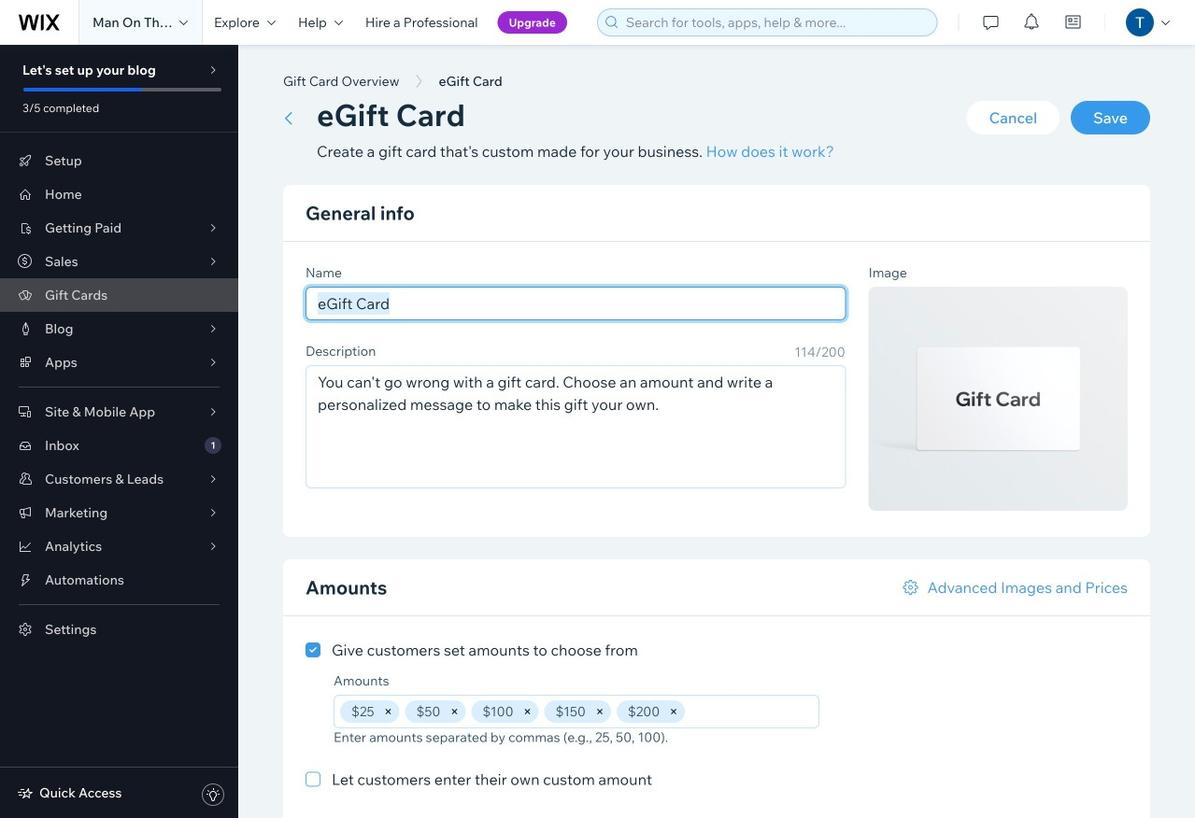 Task type: locate. For each thing, give the bounding box(es) containing it.
None checkbox
[[306, 639, 638, 662], [306, 769, 653, 791], [306, 639, 638, 662], [306, 769, 653, 791]]

None field
[[691, 696, 813, 728]]

None text field
[[307, 366, 846, 488]]

sidebar element
[[0, 45, 238, 819]]



Task type: describe. For each thing, give the bounding box(es) containing it.
e.g., eGift Card field
[[312, 288, 840, 320]]

Search for tools, apps, help & more... field
[[621, 9, 931, 36]]



Task type: vqa. For each thing, say whether or not it's contained in the screenshot.
up within the Sidebar element
no



